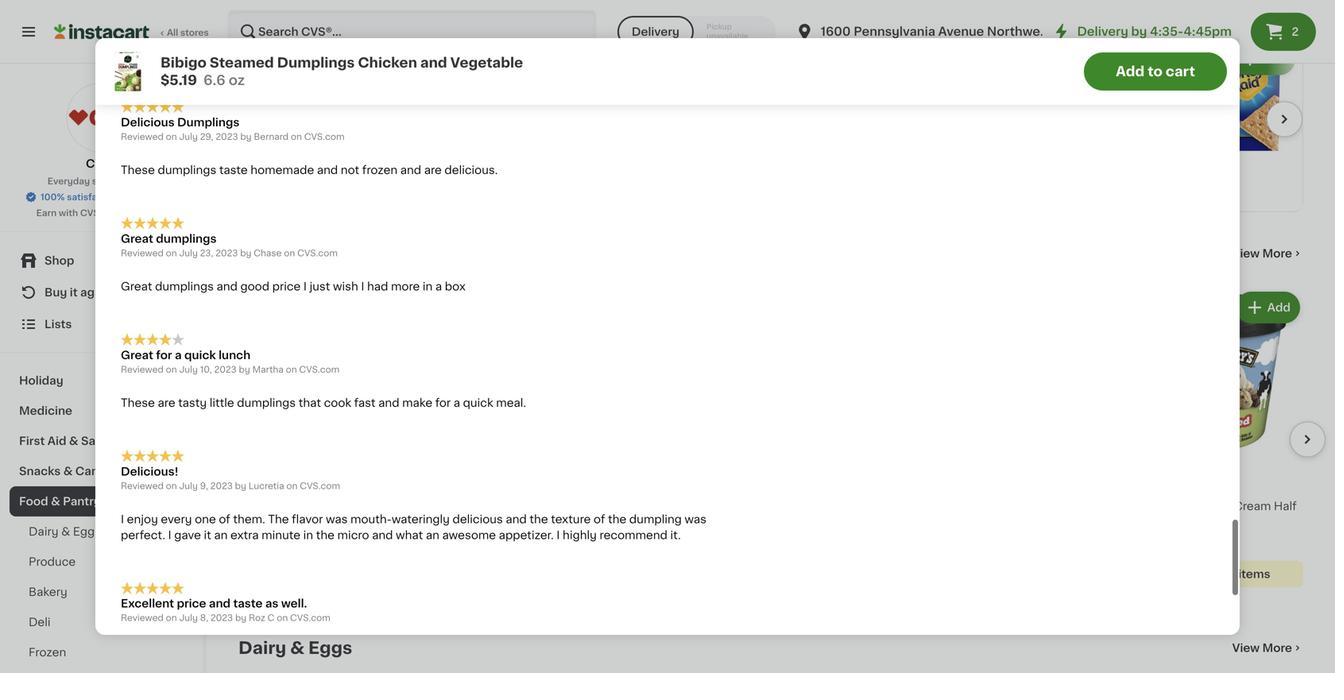 Task type: locate. For each thing, give the bounding box(es) containing it.
delivery by 4:35-4:45pm
[[1078, 26, 1232, 37]]

view
[[1233, 248, 1260, 259], [1233, 643, 1260, 654]]

0 horizontal spatial an
[[214, 530, 228, 541]]

buy it again
[[45, 287, 112, 298]]

1 horizontal spatial good
[[302, 48, 331, 59]]

was up micro
[[326, 514, 348, 525]]

as down very on the top of page
[[334, 48, 347, 59]]

these
[[639, 32, 670, 43]]

are left delicious.
[[424, 165, 442, 176]]

dumplings inside 5 spend $15, save $4 bibigo steamed dumplings chicken and vegetable
[[330, 501, 391, 512]]

1 horizontal spatial to
[[1148, 65, 1163, 78]]

dumplings down the "sauce"
[[277, 56, 355, 70]]

delivery inside delivery by 4:35-4:45pm link
[[1078, 26, 1129, 37]]

quick, easy,and nutritious. the sauce is very authentic and just adds to the enjoyment. i love these dumplings. i get chicken however the pork is good as well.
[[121, 32, 741, 59]]

a up the tasty at the bottom left of the page
[[175, 350, 182, 361]]

food & pantry link
[[10, 487, 193, 517]]

reviewed
[[121, 132, 164, 141], [121, 249, 164, 258], [121, 365, 164, 374], [121, 482, 164, 490], [121, 614, 164, 623]]

great for great for a quick lunch reviewed on july 10, 2023 by martha on cvs.com
[[121, 350, 153, 361]]

frozen link
[[10, 638, 193, 668]]

for inside great for a quick lunch reviewed on july 10, 2023 by martha on cvs.com
[[156, 350, 172, 361]]

the inside i enjoy every one of them. the flavor was mouth-wateringly delicious and the texture of the dumpling was perfect. i gave it an extra minute in the micro and what an awesome appetizer. i highly recommend it.
[[268, 514, 289, 525]]

1 horizontal spatial it
[[204, 530, 211, 541]]

0 horizontal spatial breakfast
[[473, 517, 526, 528]]

frozen
[[362, 165, 398, 176]]

the
[[272, 32, 293, 43], [268, 514, 289, 525]]

2 reviewed from the top
[[121, 249, 164, 258]]

0 horizontal spatial is
[[290, 48, 299, 59]]

well. down very on the top of page
[[350, 48, 375, 59]]

cvs.com up flavor
[[300, 482, 340, 490]]

0 vertical spatial steamed
[[210, 56, 274, 70]]

1 view more from the top
[[1233, 248, 1293, 259]]

1 vertical spatial more
[[1263, 643, 1293, 654]]

1 vertical spatial great
[[121, 281, 152, 292]]

that
[[299, 397, 321, 409]]

cvs® up the everyday store prices link
[[86, 158, 117, 169]]

of up the highly
[[594, 514, 605, 525]]

buy
[[45, 287, 67, 298]]

post inside post pebbles cocoa pebbles breakfast cereal
[[598, 501, 623, 512]]

1 an from the left
[[214, 530, 228, 541]]

1 horizontal spatial spend
[[1080, 65, 1109, 74]]

1 vertical spatial spend
[[243, 487, 272, 496]]

2 july from the top
[[179, 249, 198, 258]]

prices
[[118, 177, 146, 186]]

1 breakfast from the left
[[473, 517, 526, 528]]

1 vertical spatial just
[[310, 281, 330, 292]]

cereal down free,
[[451, 548, 488, 560]]

dairy down roz
[[239, 640, 286, 657]]

1 horizontal spatial in
[[423, 281, 433, 292]]

cocoa
[[681, 501, 718, 512]]

are left the tasty at the bottom left of the page
[[158, 397, 175, 409]]

by left bernard
[[240, 132, 252, 141]]

cereal,
[[529, 517, 569, 528]]

2 view from the top
[[1233, 643, 1260, 654]]

0 horizontal spatial save
[[294, 487, 315, 496]]

1 horizontal spatial vegetable
[[451, 56, 523, 70]]

2 these from the top
[[121, 397, 155, 409]]

0 horizontal spatial bibigo
[[161, 56, 207, 70]]

2 post from the left
[[598, 501, 623, 512]]

0 horizontal spatial was
[[326, 514, 348, 525]]

0 vertical spatial bibigo
[[161, 56, 207, 70]]

on
[[166, 132, 177, 141], [291, 132, 302, 141], [166, 249, 177, 258], [284, 249, 295, 258], [166, 365, 177, 374], [286, 365, 297, 374], [166, 482, 177, 490], [287, 482, 298, 490], [166, 614, 177, 623], [277, 614, 288, 623]]

1 vertical spatial bibigo
[[239, 501, 274, 512]]

0 vertical spatial price
[[272, 281, 301, 292]]

0 horizontal spatial vegetable
[[311, 517, 368, 528]]

2023 inside the excellent price and taste as well. reviewed on july 8, 2023 by roz c on cvs.com
[[211, 614, 233, 623]]

and up (240)
[[287, 517, 308, 528]]

buy it again link
[[10, 277, 193, 308]]

reviewed inside the delicious dumplings reviewed on july 29, 2023 by bernard on cvs.com
[[121, 132, 164, 141]]

good down the "sauce"
[[302, 48, 331, 59]]

1 vertical spatial as
[[265, 598, 279, 610]]

more
[[391, 281, 420, 292]]

july inside great for a quick lunch reviewed on july 10, 2023 by martha on cvs.com
[[179, 365, 198, 374]]

on left 23,
[[166, 249, 177, 258]]

these up prices
[[121, 165, 155, 176]]

july left 9,
[[179, 482, 198, 490]]

1 vertical spatial cereal
[[451, 548, 488, 560]]

in
[[423, 281, 433, 292], [303, 530, 313, 541]]

aid
[[48, 436, 66, 447]]

adds
[[474, 32, 502, 43]]

on right chase
[[284, 249, 295, 258]]

1600 pennsylvania avenue northwest
[[821, 26, 1053, 37]]

2023 inside the delicious dumplings reviewed on july 29, 2023 by bernard on cvs.com
[[216, 132, 238, 141]]

little right the tasty at the bottom left of the page
[[210, 397, 234, 409]]

a inside great for a quick lunch reviewed on july 10, 2023 by martha on cvs.com
[[175, 350, 182, 361]]

0 vertical spatial as
[[334, 48, 347, 59]]

1 vertical spatial save
[[294, 487, 315, 496]]

and inside bibigo steamed dumplings chicken and vegetable $5.19 6.6 oz
[[421, 56, 447, 70]]

2023 right 8,
[[211, 614, 233, 623]]

2 horizontal spatial chicken
[[358, 56, 417, 70]]

0 vertical spatial quick
[[184, 350, 216, 361]]

the down flavor
[[316, 530, 335, 541]]

food & pantry
[[19, 496, 101, 507]]

(240)
[[297, 534, 321, 543]]

0 horizontal spatial for
[[156, 350, 172, 361]]

0 vertical spatial to
[[505, 32, 516, 43]]

2023 inside delicious! reviewed on july 9, 2023 by lucretia on cvs.com
[[210, 482, 233, 490]]

1 horizontal spatial was
[[685, 514, 707, 525]]

the up pork
[[272, 32, 293, 43]]

great up holiday link
[[121, 350, 153, 361]]

had
[[367, 281, 388, 292]]

breakfast for cocoa
[[653, 517, 706, 528]]

cvs.com
[[304, 132, 345, 141], [297, 249, 338, 258], [299, 365, 340, 374], [300, 482, 340, 490], [290, 614, 331, 623]]

chicken up extra
[[239, 517, 284, 528]]

again
[[80, 287, 112, 298]]

1 horizontal spatial dairy
[[239, 640, 286, 657]]

1 post from the left
[[418, 501, 444, 512]]

cvs®
[[86, 158, 117, 169], [80, 209, 105, 217]]

2023 right 23,
[[216, 249, 238, 258]]

and down fruity
[[506, 514, 527, 525]]

0 horizontal spatial quick
[[184, 350, 216, 361]]

these for these dumplings taste homemade and not frozen and are delicious.
[[121, 165, 155, 176]]

by left 4:35-
[[1132, 26, 1148, 37]]

instacart logo image
[[54, 22, 149, 41]]

dumplings up 29,
[[177, 117, 240, 128]]

0 horizontal spatial steamed
[[210, 56, 274, 70]]

as up c
[[265, 598, 279, 610]]

1 horizontal spatial breakfast
[[653, 517, 706, 528]]

well. down (240)
[[281, 598, 307, 610]]

2 great from the top
[[121, 281, 152, 292]]

items
[[1239, 569, 1271, 580]]

july inside delicious! reviewed on july 9, 2023 by lucretia on cvs.com
[[179, 482, 198, 490]]

little
[[623, 80, 655, 94], [210, 397, 234, 409]]

as inside quick, easy,and nutritious. the sauce is very authentic and just adds to the enjoyment. i love these dumplings. i get chicken however the pork is good as well.
[[334, 48, 347, 59]]

july inside the delicious dumplings reviewed on july 29, 2023 by bernard on cvs.com
[[179, 132, 198, 141]]

& inside ben & jerry's ice cream half baked®
[[1162, 501, 1171, 512]]

add link
[[1188, 40, 1336, 152]]

1 horizontal spatial an
[[426, 530, 440, 541]]

a left box
[[436, 281, 442, 292]]

reviewed inside delicious! reviewed on july 9, 2023 by lucretia on cvs.com
[[121, 482, 164, 490]]

bakery
[[29, 587, 67, 598]]

to inside button
[[1148, 65, 1163, 78]]

shop
[[45, 255, 74, 266]]

cvs.com inside the excellent price and taste as well. reviewed on july 8, 2023 by roz c on cvs.com
[[290, 614, 331, 623]]

1 vertical spatial taste
[[233, 598, 263, 610]]

ben & jerry's ice cream half baked® button
[[1137, 288, 1304, 558]]

0 vertical spatial taste
[[219, 165, 248, 176]]

6.6
[[204, 74, 225, 87]]

dumplings for and
[[155, 281, 214, 292]]

2 view more link from the top
[[1233, 640, 1304, 656]]

0 vertical spatial eggs
[[73, 526, 101, 537]]

dumplings down martha
[[237, 397, 296, 409]]

breakfast inside post pebbles cocoa pebbles breakfast cereal
[[653, 517, 706, 528]]

1 horizontal spatial steamed
[[277, 501, 328, 512]]

snacks & candy link
[[10, 456, 193, 487]]

1 vertical spatial the
[[268, 514, 289, 525]]

great right again
[[121, 281, 152, 292]]

1 vertical spatial these
[[121, 397, 155, 409]]

july
[[179, 132, 198, 141], [179, 249, 198, 258], [179, 365, 198, 374], [179, 482, 198, 490], [179, 614, 198, 623]]

just left adds
[[451, 32, 471, 43]]

moments
[[580, 98, 648, 111]]

None search field
[[227, 10, 597, 54]]

1 reviewed from the top
[[121, 132, 164, 141]]

reviewed down extracare®
[[121, 249, 164, 258]]

snacks,
[[516, 532, 559, 544]]

by left chase
[[240, 249, 252, 258]]

0 vertical spatial great
[[121, 233, 153, 244]]

5 reviewed from the top
[[121, 614, 164, 623]]

0 horizontal spatial little
[[210, 397, 234, 409]]

more for dairy & eggs
[[1263, 643, 1293, 654]]

1 horizontal spatial bibigo
[[239, 501, 274, 512]]

i left the enjoy
[[121, 514, 124, 525]]

holiday link
[[10, 366, 193, 396]]

delivery for delivery
[[632, 26, 680, 37]]

0 vertical spatial the
[[272, 32, 293, 43]]

baked®
[[1137, 517, 1179, 528]]

5 july from the top
[[179, 614, 198, 623]]

0 horizontal spatial eggs
[[73, 526, 101, 537]]

view more for dairy & eggs
[[1233, 643, 1293, 654]]

dumplings up 23,
[[156, 233, 217, 244]]

0 vertical spatial view
[[1233, 248, 1260, 259]]

& inside "link"
[[69, 436, 78, 447]]

as inside the excellent price and taste as well. reviewed on july 8, 2023 by roz c on cvs.com
[[265, 598, 279, 610]]

0 vertical spatial save
[[1133, 65, 1154, 74]]

the up minute
[[268, 514, 289, 525]]

just left wish
[[310, 281, 330, 292]]

well.
[[350, 48, 375, 59], [281, 598, 307, 610]]

cvs.com right c
[[290, 614, 331, 623]]

breakfast up kids
[[473, 517, 526, 528]]

dairy
[[29, 526, 58, 537], [239, 640, 286, 657]]

bibigo inside bibigo steamed dumplings chicken and vegetable $5.19 6.6 oz
[[161, 56, 207, 70]]

100% satisfaction guarantee
[[41, 193, 168, 202]]

reviewed inside the excellent price and taste as well. reviewed on july 8, 2023 by roz c on cvs.com
[[121, 614, 164, 623]]

the up recommend
[[608, 514, 627, 525]]

1 vertical spatial in
[[303, 530, 313, 541]]

what
[[396, 530, 423, 541]]

steamed inside 5 spend $15, save $4 bibigo steamed dumplings chicken and vegetable
[[277, 501, 328, 512]]

1 vertical spatial a
[[175, 350, 182, 361]]

these are tasty little dumplings that cook fast and make for a quick meal.
[[121, 397, 526, 409]]

post inside post pebbles fruity pebbles breakfast cereal, gluten free, kids snacks, small cereal box
[[418, 501, 444, 512]]

1 these from the top
[[121, 165, 155, 176]]

in down flavor
[[303, 530, 313, 541]]

1 horizontal spatial just
[[451, 32, 471, 43]]

reviewed down delicious!
[[121, 482, 164, 490]]

cereal inside post pebbles cocoa pebbles breakfast cereal
[[709, 517, 745, 528]]

bibigo inside 5 spend $15, save $4 bibigo steamed dumplings chicken and vegetable
[[239, 501, 274, 512]]

0 horizontal spatial dairy
[[29, 526, 58, 537]]

1 vertical spatial dairy
[[239, 640, 286, 657]]

price up 8,
[[177, 598, 206, 610]]

item carousel region
[[239, 282, 1326, 613]]

steamed inside bibigo steamed dumplings chicken and vegetable $5.19 6.6 oz
[[210, 56, 274, 70]]

1 horizontal spatial are
[[424, 165, 442, 176]]

1 vertical spatial steamed
[[277, 501, 328, 512]]

steamed up flavor
[[277, 501, 328, 512]]

store
[[92, 177, 115, 186]]

dumpling
[[630, 514, 682, 525]]

for right make
[[435, 397, 451, 409]]

i right dumplings.
[[738, 32, 741, 43]]

great dumplings and good price i just wish i had more in a box
[[121, 281, 466, 292]]

1 vertical spatial view
[[1233, 643, 1260, 654]]

cvs.com up the great dumplings and good price i just wish i had more in a box
[[297, 249, 338, 258]]

everyday store prices
[[47, 177, 146, 186]]

1 horizontal spatial well.
[[350, 48, 375, 59]]

3 reviewed from the top
[[121, 365, 164, 374]]

1 horizontal spatial is
[[332, 32, 341, 43]]

(122)
[[903, 113, 924, 121]]

breakfast up it.
[[653, 517, 706, 528]]

1 vertical spatial eggs
[[309, 640, 352, 657]]

stores
[[180, 28, 209, 37]]

frozen
[[29, 647, 66, 658]]

was down cocoa
[[685, 514, 707, 525]]

3 july from the top
[[179, 365, 198, 374]]

reviewed down 'excellent'
[[121, 614, 164, 623]]

make
[[402, 397, 433, 409]]

0 vertical spatial cereal
[[709, 517, 745, 528]]

price down sale
[[272, 281, 301, 292]]

for up holiday link
[[156, 350, 172, 361]]

1 vertical spatial add button
[[1238, 293, 1299, 322]]

2 more from the top
[[1263, 643, 1293, 654]]

cvs.com inside great dumplings reviewed on july 23, 2023 by chase on cvs.com
[[297, 249, 338, 258]]

$4
[[317, 487, 329, 496]]

these
[[121, 165, 155, 176], [121, 397, 155, 409]]

1 horizontal spatial little
[[623, 80, 655, 94]]

0 vertical spatial cvs®
[[86, 158, 117, 169]]

and right fast
[[379, 397, 400, 409]]

2 breakfast from the left
[[653, 517, 706, 528]]

1 view more link from the top
[[1233, 245, 1304, 261]]

reviewed up medicine link
[[121, 365, 164, 374]]

& inside "link"
[[51, 496, 60, 507]]

cvs® link
[[66, 83, 136, 172]]

cvs.com up the these dumplings taste homemade and not frozen and are delicious.
[[304, 132, 345, 141]]

3 great from the top
[[121, 350, 153, 361]]

great inside great dumplings reviewed on july 23, 2023 by chase on cvs.com
[[121, 233, 153, 244]]

1 vertical spatial vegetable
[[311, 517, 368, 528]]

1 view from the top
[[1233, 248, 1260, 259]]

cereal down cocoa
[[709, 517, 745, 528]]

save up chocolate
[[1133, 65, 1154, 74]]

an up small
[[426, 530, 440, 541]]

add button inside product group
[[1238, 293, 1299, 322]]

pebbles up the gluten
[[418, 517, 470, 528]]

taste down the delicious dumplings reviewed on july 29, 2023 by bernard on cvs.com
[[219, 165, 248, 176]]

fast
[[354, 397, 376, 409]]

0 horizontal spatial as
[[265, 598, 279, 610]]

taste up roz
[[233, 598, 263, 610]]

0 horizontal spatial cereal
[[451, 548, 488, 560]]

the
[[519, 32, 538, 43], [241, 48, 260, 59], [530, 514, 548, 525], [608, 514, 627, 525], [316, 530, 335, 541]]

all stores link
[[54, 10, 210, 54]]

cereal inside post pebbles fruity pebbles breakfast cereal, gluten free, kids snacks, small cereal box
[[451, 548, 488, 560]]

1 horizontal spatial dairy & eggs
[[239, 640, 352, 657]]

1 vertical spatial it
[[204, 530, 211, 541]]

chicken inside bibigo steamed dumplings chicken and vegetable $5.19 6.6 oz
[[358, 56, 417, 70]]

1 vertical spatial good
[[240, 281, 270, 292]]

and
[[427, 32, 448, 43], [421, 56, 447, 70], [317, 165, 338, 176], [401, 165, 421, 176], [217, 281, 238, 292], [379, 397, 400, 409], [506, 514, 527, 525], [287, 517, 308, 528], [372, 530, 393, 541], [209, 598, 231, 610]]

1 horizontal spatial post
[[598, 501, 623, 512]]

by down lunch
[[239, 365, 250, 374]]

29,
[[200, 132, 214, 141]]

1 more from the top
[[1263, 248, 1293, 259]]

great dumplings reviewed on july 23, 2023 by chase on cvs.com
[[121, 233, 338, 258]]

cookies,
[[1132, 95, 1181, 106]]

lucretia
[[249, 482, 284, 490]]

excellent
[[121, 598, 174, 610]]

0 horizontal spatial good
[[240, 281, 270, 292]]

add button
[[1233, 45, 1294, 74], [1238, 293, 1299, 322]]

by inside delicious! reviewed on july 9, 2023 by lucretia on cvs.com
[[235, 482, 246, 490]]

0 vertical spatial it
[[70, 287, 78, 298]]

2 view more from the top
[[1233, 643, 1293, 654]]

add inside product group
[[1268, 302, 1291, 313]]

by inside the excellent price and taste as well. reviewed on july 8, 2023 by roz c on cvs.com
[[235, 614, 247, 623]]

0 vertical spatial these
[[121, 165, 155, 176]]

chicken down the all
[[142, 48, 188, 59]]

bibigo steamed dumplings chicken and vegetable $5.19 6.6 oz
[[161, 56, 523, 87]]

great inside great for a quick lunch reviewed on july 10, 2023 by martha on cvs.com
[[121, 350, 153, 361]]

dumplings down 23,
[[155, 281, 214, 292]]

1 horizontal spatial of
[[594, 514, 605, 525]]

as
[[334, 48, 347, 59], [265, 598, 279, 610]]

post up wateringly
[[418, 501, 444, 512]]

add inside button
[[1116, 65, 1145, 78]]

of
[[219, 514, 230, 525], [594, 514, 605, 525]]

spend up oreo
[[1080, 65, 1109, 74]]

0 horizontal spatial in
[[303, 530, 313, 541]]

nabisco holiday image
[[239, 27, 567, 211]]

0 vertical spatial dumplings
[[277, 56, 355, 70]]

add
[[1263, 54, 1286, 65], [1116, 65, 1145, 78], [1268, 302, 1291, 313]]

0 vertical spatial just
[[451, 32, 471, 43]]

great for great dumplings and good price i just wish i had more in a box
[[121, 281, 152, 292]]

4 july from the top
[[179, 482, 198, 490]]

cvs® logo image
[[66, 83, 136, 153]]

0 vertical spatial good
[[302, 48, 331, 59]]

2023 inside great dumplings reviewed on july 23, 2023 by chase on cvs.com
[[216, 249, 238, 258]]

i down cereal,
[[557, 530, 560, 541]]

1 horizontal spatial cereal
[[709, 517, 745, 528]]

2 of from the left
[[594, 514, 605, 525]]

dumplings for taste
[[158, 165, 217, 176]]

cvs® down satisfaction
[[80, 209, 105, 217]]

i left had
[[361, 281, 364, 292]]

and down authentic
[[421, 56, 447, 70]]

0 vertical spatial vegetable
[[451, 56, 523, 70]]

is left very on the top of page
[[332, 32, 341, 43]]

1 july from the top
[[179, 132, 198, 141]]

it right buy
[[70, 287, 78, 298]]

cvs.com up these are tasty little dumplings that cook fast and make for a quick meal.
[[299, 365, 340, 374]]

was
[[326, 514, 348, 525], [685, 514, 707, 525]]

delivery inside delivery button
[[632, 26, 680, 37]]

magical.
[[651, 98, 712, 111]]

and left not
[[317, 165, 338, 176]]

save left $4
[[294, 487, 315, 496]]

dumplings inside great dumplings reviewed on july 23, 2023 by chase on cvs.com
[[156, 233, 217, 244]]

bibigo up $5.19
[[161, 56, 207, 70]]

product group
[[1137, 288, 1304, 588]]

view more link for eggs
[[1233, 640, 1304, 656]]

1 vertical spatial is
[[290, 48, 299, 59]]

vegetable down adds
[[451, 56, 523, 70]]

bibigo
[[161, 56, 207, 70], [239, 501, 274, 512]]

to up chocolate
[[1148, 65, 1163, 78]]

post for post pebbles fruity pebbles breakfast cereal, gluten free, kids snacks, small cereal box
[[418, 501, 444, 512]]

dairy & eggs link down pantry
[[10, 517, 193, 547]]

1 vertical spatial price
[[177, 598, 206, 610]]

breakfast inside post pebbles fruity pebbles breakfast cereal, gluten free, kids snacks, small cereal box
[[473, 517, 526, 528]]

is right pork
[[290, 48, 299, 59]]

2023
[[216, 132, 238, 141], [216, 249, 238, 258], [214, 365, 237, 374], [210, 482, 233, 490], [211, 614, 233, 623]]

dumplings for reviewed
[[156, 233, 217, 244]]

july left 10,
[[179, 365, 198, 374]]

1 vertical spatial well.
[[281, 598, 307, 610]]

2 vertical spatial great
[[121, 350, 153, 361]]

by left roz
[[235, 614, 247, 623]]

and down mouth- at left bottom
[[372, 530, 393, 541]]

vegetable up micro
[[311, 517, 368, 528]]

1 vertical spatial to
[[1148, 65, 1163, 78]]

2 an from the left
[[426, 530, 440, 541]]

a
[[436, 281, 442, 292], [175, 350, 182, 361], [454, 397, 460, 409]]

0 vertical spatial add button
[[1233, 45, 1294, 74]]

delicious
[[453, 514, 503, 525]]

0 vertical spatial dairy & eggs
[[29, 526, 101, 537]]

1 vertical spatial for
[[435, 397, 451, 409]]

july inside the excellent price and taste as well. reviewed on july 8, 2023 by roz c on cvs.com
[[179, 614, 198, 623]]

1 was from the left
[[326, 514, 348, 525]]

on right martha
[[286, 365, 297, 374]]

0 horizontal spatial chicken
[[142, 48, 188, 59]]

dairy & eggs link down c
[[239, 639, 352, 658]]

1 vertical spatial little
[[210, 397, 234, 409]]

wateringly
[[392, 514, 450, 525]]

good
[[302, 48, 331, 59], [240, 281, 270, 292]]

pebbles up recommend
[[598, 517, 650, 528]]

0 horizontal spatial a
[[175, 350, 182, 361]]

little inside make little moments magical. spo nsored
[[623, 80, 655, 94]]

1 great from the top
[[121, 233, 153, 244]]

4 reviewed from the top
[[121, 482, 164, 490]]

a right make
[[454, 397, 460, 409]]

delicious!
[[121, 466, 179, 477]]



Task type: describe. For each thing, give the bounding box(es) containing it.
delicious dumplings reviewed on july 29, 2023 by bernard on cvs.com
[[121, 117, 345, 141]]

box
[[491, 548, 512, 560]]

chicken inside quick, easy,and nutritious. the sauce is very authentic and just adds to the enjoyment. i love these dumplings. i get chicken however the pork is good as well.
[[142, 48, 188, 59]]

1 horizontal spatial a
[[436, 281, 442, 292]]

9,
[[200, 482, 208, 490]]

$5
[[1156, 65, 1167, 74]]

cook
[[324, 397, 352, 409]]

mouth-
[[351, 514, 392, 525]]

half
[[1274, 501, 1297, 512]]

free,
[[459, 532, 486, 544]]

appetizer.
[[499, 530, 554, 541]]

however
[[191, 48, 238, 59]]

4:45pm
[[1184, 26, 1232, 37]]

all
[[167, 28, 178, 37]]

to inside quick, easy,and nutritious. the sauce is very authentic and just adds to the enjoyment. i love these dumplings. i get chicken however the pork is good as well.
[[505, 32, 516, 43]]

everyday
[[47, 177, 90, 186]]

perfect.
[[121, 530, 165, 541]]

cvs® inside earn with cvs® extracare® link
[[80, 209, 105, 217]]

snacks & candy
[[19, 466, 113, 477]]

1 of from the left
[[219, 514, 230, 525]]

martha
[[252, 365, 284, 374]]

view for dairy & eggs
[[1233, 643, 1260, 654]]

0 vertical spatial are
[[424, 165, 442, 176]]

delivery for delivery by 4:35-4:45pm
[[1078, 26, 1129, 37]]

0 vertical spatial in
[[423, 281, 433, 292]]

holiday
[[19, 375, 63, 386]]

post pebbles fruity pebbles breakfast cereal, gluten free, kids snacks, small cereal box
[[418, 501, 569, 560]]

2023 inside great for a quick lunch reviewed on july 10, 2023 by martha on cvs.com
[[214, 365, 237, 374]]

1 horizontal spatial eggs
[[309, 640, 352, 657]]

wish
[[333, 281, 358, 292]]

on left 10,
[[166, 365, 177, 374]]

pebbles up dumpling
[[626, 501, 678, 512]]

7
[[1084, 42, 1094, 59]]

view more link for now
[[1233, 245, 1304, 261]]

and down great dumplings reviewed on july 23, 2023 by chase on cvs.com
[[217, 281, 238, 292]]

quick,
[[121, 32, 156, 43]]

0 horizontal spatial dairy & eggs
[[29, 526, 101, 537]]

pork
[[262, 48, 287, 59]]

pebbles up delicious
[[446, 501, 498, 512]]

great for a quick lunch reviewed on july 10, 2023 by martha on cvs.com
[[121, 350, 340, 374]]

spend $20, save $5
[[1080, 65, 1167, 74]]

$20,
[[1111, 65, 1131, 74]]

earn with cvs® extracare® link
[[36, 207, 166, 219]]

well. inside quick, easy,and nutritious. the sauce is very authentic and just adds to the enjoyment. i love these dumplings. i get chicken however the pork is good as well.
[[350, 48, 375, 59]]

cvs.com inside great for a quick lunch reviewed on july 10, 2023 by martha on cvs.com
[[299, 365, 340, 374]]

1 vertical spatial are
[[158, 397, 175, 409]]

10,
[[200, 365, 212, 374]]

the inside quick, easy,and nutritious. the sauce is very authentic and just adds to the enjoyment. i love these dumplings. i get chicken however the pork is good as well.
[[272, 32, 293, 43]]

kids
[[489, 532, 513, 544]]

them.
[[233, 514, 265, 525]]

0 vertical spatial spend
[[1080, 65, 1109, 74]]

1 horizontal spatial price
[[272, 281, 301, 292]]

oz
[[229, 74, 245, 87]]

and inside 5 spend $15, save $4 bibigo steamed dumplings chicken and vegetable
[[287, 517, 308, 528]]

i left 'love'
[[607, 32, 610, 43]]

dumplings inside the delicious dumplings reviewed on july 29, 2023 by bernard on cvs.com
[[177, 117, 240, 128]]

dumplings inside bibigo steamed dumplings chicken and vegetable $5.19 6.6 oz
[[277, 56, 355, 70]]

oreo
[[1075, 79, 1103, 90]]

add to cart button
[[1084, 52, 1228, 91]]

ice
[[1215, 501, 1232, 512]]

0 vertical spatial dairy & eggs link
[[10, 517, 193, 547]]

recommend
[[600, 530, 668, 541]]

chocolate
[[1106, 79, 1164, 90]]

on right lucretia
[[287, 482, 298, 490]]

quick inside great for a quick lunch reviewed on july 10, 2023 by martha on cvs.com
[[184, 350, 216, 361]]

satisfaction
[[67, 193, 120, 202]]

delivery button
[[618, 16, 694, 48]]

july inside great dumplings reviewed on july 23, 2023 by chase on cvs.com
[[179, 249, 198, 258]]

chase
[[254, 249, 282, 258]]

see eligible items
[[1170, 569, 1271, 580]]

vegetable inside bibigo steamed dumplings chicken and vegetable $5.19 6.6 oz
[[451, 56, 523, 70]]

guarantee
[[122, 193, 168, 202]]

extracare®
[[107, 209, 157, 217]]

reviewed inside great dumplings reviewed on july 23, 2023 by chase on cvs.com
[[121, 249, 164, 258]]

chicken inside 5 spend $15, save $4 bibigo steamed dumplings chicken and vegetable
[[239, 517, 284, 528]]

love
[[613, 32, 636, 43]]

ben & jerry's ice cream half baked®
[[1137, 501, 1297, 528]]

sale
[[268, 245, 306, 262]]

1 horizontal spatial quick
[[463, 397, 493, 409]]

vegetable inside 5 spend $15, save $4 bibigo steamed dumplings chicken and vegetable
[[311, 517, 368, 528]]

in inside i enjoy every one of them. the flavor was mouth-wateringly delicious and the texture of the dumpling was perfect. i gave it an extra minute in the micro and what an awesome appetizer. i highly recommend it.
[[303, 530, 313, 541]]

1 horizontal spatial for
[[435, 397, 451, 409]]

all stores
[[167, 28, 209, 37]]

the down nutritious. at the top left of page
[[241, 48, 260, 59]]

medicine
[[19, 405, 72, 417]]

shop link
[[10, 245, 193, 277]]

2 vertical spatial a
[[454, 397, 460, 409]]

$15,
[[275, 487, 292, 496]]

on right bernard
[[291, 132, 302, 141]]

23,
[[200, 249, 213, 258]]

2 button
[[1251, 13, 1317, 51]]

family
[[1075, 111, 1112, 122]]

and inside the excellent price and taste as well. reviewed on july 8, 2023 by roz c on cvs.com
[[209, 598, 231, 610]]

safety
[[81, 436, 119, 447]]

ritz
[[844, 79, 866, 90]]

spo
[[580, 117, 598, 126]]

on down delicious
[[166, 132, 177, 141]]

i down the 'on sale now'
[[304, 281, 307, 292]]

on down delicious!
[[166, 482, 177, 490]]

breakfast for fruity
[[473, 517, 526, 528]]

cvs® inside cvs® link
[[86, 158, 117, 169]]

roz
[[249, 614, 265, 623]]

great for great dumplings reviewed on july 23, 2023 by chase on cvs.com
[[121, 233, 153, 244]]

on sale now link
[[239, 244, 350, 263]]

the up 'snacks,'
[[530, 514, 548, 525]]

and inside quick, easy,and nutritious. the sauce is very authentic and just adds to the enjoyment. i love these dumplings. i get chicken however the pork is good as well.
[[427, 32, 448, 43]]

post for post pebbles cocoa pebbles breakfast cereal
[[598, 501, 623, 512]]

tasty
[[178, 397, 207, 409]]

earn
[[36, 209, 57, 217]]

on down 'excellent'
[[166, 614, 177, 623]]

lunch
[[219, 350, 251, 361]]

size
[[1114, 111, 1137, 122]]

0 vertical spatial dairy
[[29, 526, 58, 537]]

everyday store prices link
[[47, 175, 155, 188]]

i down every
[[168, 530, 171, 541]]

on right c
[[277, 614, 288, 623]]

dumplings.
[[673, 32, 735, 43]]

cvs.com inside the delicious dumplings reviewed on july 29, 2023 by bernard on cvs.com
[[304, 132, 345, 141]]

now
[[310, 245, 350, 262]]

add for add button within product group
[[1268, 302, 1291, 313]]

reviewed inside great for a quick lunch reviewed on july 10, 2023 by martha on cvs.com
[[121, 365, 164, 374]]

good inside quick, easy,and nutritious. the sauce is very authentic and just adds to the enjoyment. i love these dumplings. i get chicken however the pork is good as well.
[[302, 48, 331, 59]]

by inside great dumplings reviewed on july 23, 2023 by chase on cvs.com
[[240, 249, 252, 258]]

cream
[[1235, 501, 1272, 512]]

with
[[59, 209, 78, 217]]

meal.
[[496, 397, 526, 409]]

on
[[239, 245, 264, 262]]

not
[[341, 165, 360, 176]]

it.
[[671, 530, 681, 541]]

view more for on sale now
[[1233, 248, 1293, 259]]

taste inside the excellent price and taste as well. reviewed on july 8, 2023 by roz c on cvs.com
[[233, 598, 263, 610]]

$7.49 element
[[1137, 462, 1304, 482]]

2 was from the left
[[685, 514, 707, 525]]

by inside great for a quick lunch reviewed on july 10, 2023 by martha on cvs.com
[[239, 365, 250, 374]]

add for the topmost add button
[[1263, 54, 1286, 65]]

0 horizontal spatial just
[[310, 281, 330, 292]]

original
[[844, 95, 888, 106]]

and right the frozen
[[401, 165, 421, 176]]

delicious
[[121, 117, 175, 128]]

it inside i enjoy every one of them. the flavor was mouth-wateringly delicious and the texture of the dumpling was perfect. i gave it an extra minute in the micro and what an awesome appetizer. i highly recommend it.
[[204, 530, 211, 541]]

bakery link
[[10, 577, 193, 607]]

100%
[[41, 193, 65, 202]]

just inside quick, easy,and nutritious. the sauce is very authentic and just adds to the enjoyment. i love these dumplings. i get chicken however the pork is good as well.
[[451, 32, 471, 43]]

more for on sale now
[[1263, 248, 1293, 259]]

sauce
[[295, 32, 329, 43]]

extra
[[231, 530, 259, 541]]

snacks
[[19, 466, 61, 477]]

by inside the delicious dumplings reviewed on july 29, 2023 by bernard on cvs.com
[[240, 132, 252, 141]]

lists link
[[10, 308, 193, 340]]

these for these are tasty little dumplings that cook fast and make for a quick meal.
[[121, 397, 155, 409]]

stacks
[[902, 79, 940, 90]]

the right adds
[[519, 32, 538, 43]]

spend inside 5 spend $15, save $4 bibigo steamed dumplings chicken and vegetable
[[243, 487, 272, 496]]

cvs.com inside delicious! reviewed on july 9, 2023 by lucretia on cvs.com
[[300, 482, 340, 490]]

save inside 5 spend $15, save $4 bibigo steamed dumplings chicken and vegetable
[[294, 487, 315, 496]]

0 vertical spatial is
[[332, 32, 341, 43]]

minute
[[262, 530, 301, 541]]

1 vertical spatial dairy & eggs link
[[239, 639, 352, 658]]

well. inside the excellent price and taste as well. reviewed on july 8, 2023 by roz c on cvs.com
[[281, 598, 307, 610]]

view for on sale now
[[1233, 248, 1260, 259]]

price inside the excellent price and taste as well. reviewed on july 8, 2023 by roz c on cvs.com
[[177, 598, 206, 610]]

1 horizontal spatial save
[[1133, 65, 1154, 74]]

nabisco image
[[580, 40, 609, 69]]

service type group
[[618, 16, 777, 48]]

1 vertical spatial dairy & eggs
[[239, 640, 352, 657]]

produce
[[29, 557, 76, 568]]



Task type: vqa. For each thing, say whether or not it's contained in the screenshot.


